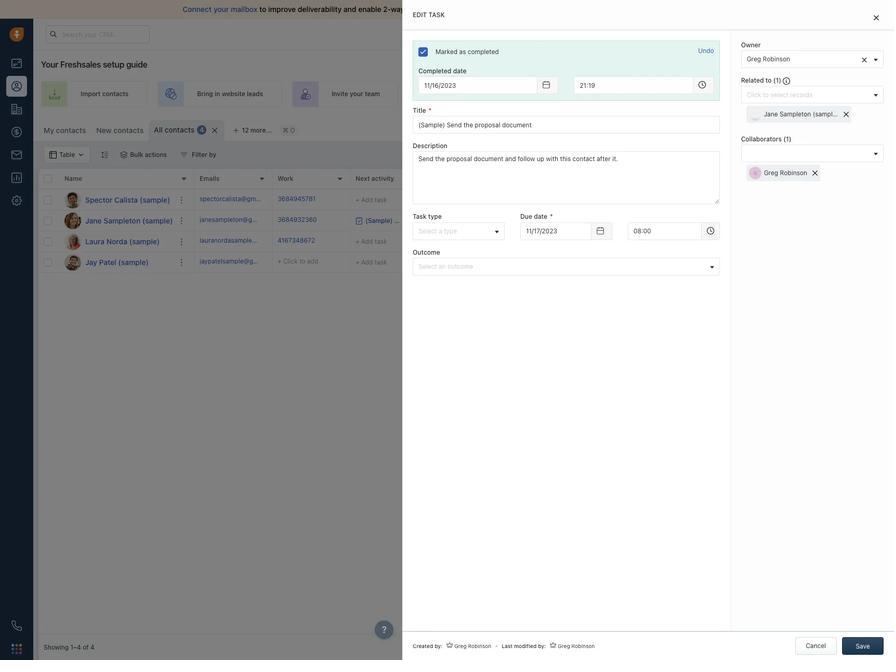 Task type: describe. For each thing, give the bounding box(es) containing it.
enable
[[358, 5, 381, 14]]

+ click to add for janesampleton@gmail.com 3684932360
[[512, 217, 552, 225]]

(sample) for press space to select this row. row containing spector calista (sample)
[[140, 195, 170, 204]]

bring in website leads
[[197, 90, 263, 98]]

bulk actions button
[[113, 146, 174, 164]]

laura norda (sample)
[[85, 237, 160, 246]]

new
[[96, 126, 112, 135]]

connect your mailbox link
[[183, 5, 259, 14]]

date for due date
[[534, 213, 547, 221]]

phone element
[[6, 616, 27, 636]]

your right route
[[494, 90, 507, 98]]

press space to select this row. row containing 39
[[194, 190, 889, 211]]

0 horizontal spatial import contacts
[[81, 90, 128, 98]]

due
[[520, 213, 532, 221]]

39
[[434, 195, 444, 204]]

container_wx8msf4aqz5i3rn1 image for bulk actions button
[[120, 151, 128, 159]]

(sample) for press space to select this row. row containing jane sampleton (sample)
[[142, 216, 173, 225]]

freshsales
[[60, 60, 101, 69]]

contacts right my
[[56, 126, 86, 135]]

3684932360
[[278, 216, 317, 223]]

send email image
[[791, 30, 799, 39]]

1 vertical spatial in
[[215, 90, 220, 98]]

Click to select records search field
[[744, 90, 870, 100]]

to inside row
[[534, 217, 539, 225]]

click for jaypatelsample@gmail.com
[[517, 258, 532, 266]]

0 for lauranordasample@gmail.com
[[434, 237, 439, 246]]

× tab panel
[[402, 0, 894, 660]]

jay
[[85, 258, 97, 266]]

up
[[741, 90, 749, 98]]

way
[[391, 5, 405, 14]]

create
[[592, 90, 612, 98]]

modified
[[514, 643, 537, 649]]

+ add task for spectorcalista@gmail.com 3684945781
[[356, 196, 387, 204]]

2 horizontal spatial container_wx8msf4aqz5i3rn1 image
[[356, 217, 363, 224]]

an
[[439, 262, 446, 270]]

collaborators ( 1 )
[[741, 135, 792, 143]]

add for jaypatelsample@gmail.com
[[361, 258, 373, 266]]

more...
[[251, 126, 272, 134]]

1 horizontal spatial 1
[[786, 135, 789, 143]]

completed date
[[419, 67, 467, 75]]

accounts
[[746, 175, 774, 183]]

select for select an outcome
[[419, 262, 437, 270]]

close image
[[874, 15, 879, 21]]

Start typing the details about the task… text field
[[413, 152, 720, 205]]

1 horizontal spatial of
[[424, 5, 431, 14]]

jane sampleton (sample) inside × tab panel
[[764, 110, 839, 118]]

spectorcalista@gmail.com link
[[200, 194, 277, 205]]

my
[[44, 126, 54, 135]]

j image for jay patel (sample)
[[64, 254, 81, 271]]

-- text field
[[520, 222, 592, 240]]

press space to select this row. row containing jane sampleton (sample)
[[38, 211, 194, 231]]

container_wx8msf4aqz5i3rn1 image for 0
[[592, 238, 599, 245]]

your for your trial ends in 21 days
[[610, 30, 622, 37]]

to down 4167348672 link at the left of the page
[[300, 257, 305, 265]]

setup
[[103, 60, 124, 69]]

pipeline
[[783, 90, 806, 98]]

task type
[[413, 213, 442, 221]]

Title text field
[[413, 116, 720, 134]]

sampleton inside grid
[[104, 216, 140, 225]]

add contact button
[[833, 120, 889, 138]]

grid containing 39
[[38, 168, 889, 635]]

import contacts inside 'button'
[[757, 125, 805, 133]]

Search your CRM... text field
[[46, 25, 150, 43]]

sequence
[[631, 90, 661, 98]]

qualified for 0
[[679, 238, 705, 245]]

to inside × tab panel
[[766, 77, 772, 84]]

norda
[[106, 237, 127, 246]]

a
[[439, 227, 442, 235]]

(sample) for press space to select this row. row containing laura norda (sample)
[[129, 237, 160, 246]]

your for your freshsales setup guide
[[41, 60, 58, 69]]

0 for jaypatelsample@gmail.com
[[434, 257, 439, 267]]

add de link
[[835, 81, 894, 107]]

qualified for 29
[[679, 217, 705, 225]]

contacts down setup
[[102, 90, 128, 98]]

task for spectorcalista@gmail.com
[[375, 196, 387, 204]]

1 horizontal spatial (
[[784, 135, 786, 143]]

customize table button
[[666, 120, 738, 138]]

sampleton inside × tab panel
[[780, 110, 811, 118]]

as
[[459, 48, 466, 56]]

2 sales from the left
[[765, 90, 781, 98]]

1 leads from the left
[[247, 90, 263, 98]]

12 more... button
[[227, 123, 278, 138]]

l image
[[64, 233, 81, 250]]

invite your team link
[[292, 81, 399, 107]]

customize
[[683, 125, 714, 133]]

2 + click to add from the top
[[512, 238, 552, 245]]

ends
[[636, 30, 649, 37]]

add for spectorcalista@gmail.com
[[361, 196, 373, 204]]

name row
[[38, 169, 194, 190]]

created by:
[[413, 643, 443, 649]]

to right route
[[486, 90, 492, 98]]

related to ( 1 )
[[741, 77, 783, 84]]

4167348672 link
[[278, 236, 315, 247]]

press space to select this row. row containing spector calista (sample)
[[38, 190, 194, 211]]

actions
[[145, 151, 167, 159]]

next activity
[[356, 175, 394, 183]]

to down due date
[[534, 238, 539, 245]]

0 vertical spatial )
[[779, 77, 782, 84]]

select an outcome button
[[413, 258, 720, 275]]

invite
[[332, 90, 348, 98]]

task inside × tab panel
[[429, 11, 445, 19]]

trial
[[624, 30, 635, 37]]

click for janesampleton@gmail.com
[[517, 217, 532, 225]]

deliverability
[[298, 5, 342, 14]]

related
[[741, 77, 764, 84]]

1 horizontal spatial in
[[651, 30, 656, 37]]

marked
[[436, 48, 458, 56]]

your right up
[[750, 90, 764, 98]]

edit task
[[413, 11, 445, 19]]

add for janesampleton@gmail.com
[[541, 217, 552, 225]]

explore plans link
[[692, 28, 744, 40]]

add contact
[[847, 125, 884, 133]]

days
[[665, 30, 678, 37]]

1 sales from the left
[[614, 90, 630, 98]]

add for lauranordasample@gmail.com
[[361, 237, 373, 245]]

2 by: from the left
[[538, 643, 546, 649]]

your left mailbox
[[214, 5, 229, 14]]

last
[[502, 643, 513, 649]]

o
[[290, 127, 295, 134]]

import inside 'button'
[[757, 125, 777, 133]]

janesampleton@gmail.com link
[[200, 215, 278, 226]]

row group containing 39
[[194, 190, 889, 273]]

12
[[242, 126, 249, 134]]

last modified by:
[[502, 643, 546, 649]]

j image for jane sampleton (sample)
[[64, 212, 81, 229]]

all contacts 4
[[154, 125, 204, 134]]

edit
[[413, 11, 427, 19]]

add inside button
[[847, 125, 859, 133]]

team inside the invite your team link
[[365, 90, 380, 98]]

outcome
[[448, 262, 473, 270]]

spectorcalista@gmail.com
[[200, 195, 277, 203]]

create sales sequence link
[[553, 81, 679, 107]]

jaypatelsample@gmail.com + click to add
[[200, 257, 318, 265]]

bulk
[[130, 151, 143, 159]]

by
[[209, 151, 216, 159]]

your freshsales setup guide
[[41, 60, 147, 69]]

next
[[356, 175, 370, 183]]

description
[[413, 142, 448, 150]]

all
[[154, 125, 163, 134]]

create sales sequence
[[592, 90, 661, 98]]

contacts inside 'button'
[[779, 125, 805, 133]]

1 horizontal spatial )
[[789, 135, 792, 143]]

press space to select this row. row containing laura norda (sample)
[[38, 231, 194, 252]]

select a type
[[419, 227, 457, 235]]

unqualified
[[679, 258, 712, 266]]

+ add task for jaypatelsample@gmail.com + click to add
[[356, 258, 387, 266]]

undo link
[[698, 46, 714, 55]]



Task type: vqa. For each thing, say whether or not it's contained in the screenshot.
the top steps
no



Task type: locate. For each thing, give the bounding box(es) containing it.
+ click to add for jaypatelsample@gmail.com + click to add
[[512, 258, 552, 266]]

qualified
[[679, 217, 705, 225], [679, 238, 705, 245]]

( right collaborators
[[784, 135, 786, 143]]

1 vertical spatial of
[[83, 644, 89, 652]]

1 vertical spatial your
[[41, 60, 58, 69]]

0 horizontal spatial (
[[774, 77, 776, 84]]

date for completed date
[[453, 67, 467, 75]]

jane up laura
[[85, 216, 102, 225]]

+ add task
[[356, 196, 387, 204], [356, 237, 387, 245], [356, 258, 387, 266]]

1 row group from the left
[[38, 190, 194, 273]]

team inside route leads to your team link
[[509, 90, 524, 98]]

0 horizontal spatial import
[[81, 90, 101, 98]]

0 vertical spatial + add task
[[356, 196, 387, 204]]

import contacts link
[[41, 81, 147, 107]]

janesampleton@gmail.com
[[200, 216, 278, 223]]

cell
[[740, 190, 818, 210], [818, 190, 889, 210], [740, 211, 818, 231], [818, 211, 889, 231], [740, 231, 818, 252], [818, 231, 889, 252], [740, 252, 818, 272], [818, 252, 889, 272]]

undo
[[698, 47, 714, 55]]

leads right website
[[247, 90, 263, 98]]

s image
[[64, 192, 81, 208]]

0 horizontal spatial of
[[83, 644, 89, 652]]

0 horizontal spatial jane
[[85, 216, 102, 225]]

to right due
[[534, 217, 539, 225]]

import contacts button
[[743, 120, 810, 138]]

1 + click to add from the top
[[512, 217, 552, 225]]

0 vertical spatial in
[[651, 30, 656, 37]]

1 vertical spatial sampleton
[[104, 216, 140, 225]]

container_wx8msf4aqz5i3rn1 image
[[120, 151, 128, 159], [180, 151, 188, 159], [356, 217, 363, 224]]

jay patel (sample)
[[85, 258, 149, 266]]

× dialog
[[402, 0, 894, 660]]

None search field
[[744, 148, 870, 159]]

1 horizontal spatial team
[[509, 90, 524, 98]]

your left freshsales
[[41, 60, 58, 69]]

0 vertical spatial import
[[81, 90, 101, 98]]

0 vertical spatial jane
[[764, 110, 778, 118]]

greg robinson inside press space to select this row. row
[[602, 217, 645, 225]]

due date
[[520, 213, 547, 221]]

task for lauranordasample@gmail.com
[[375, 237, 387, 245]]

connect
[[183, 5, 212, 14]]

import contacts up collaborators ( 1 )
[[757, 125, 805, 133]]

1 vertical spatial import contacts
[[757, 125, 805, 133]]

type up select a type
[[428, 213, 442, 221]]

contacts right all
[[165, 125, 195, 134]]

container_wx8msf4aqz5i3rn1 image for filter by button
[[180, 151, 188, 159]]

0 vertical spatial import contacts
[[81, 90, 128, 98]]

container_wx8msf4aqz5i3rn1 image up select an outcome button
[[592, 238, 599, 245]]

1 vertical spatial jane
[[85, 216, 102, 225]]

1 vertical spatial (
[[784, 135, 786, 143]]

2 + add task from the top
[[356, 237, 387, 245]]

select for select a type
[[419, 227, 437, 235]]

1 + add task from the top
[[356, 196, 387, 204]]

by:
[[435, 643, 443, 649], [538, 643, 546, 649]]

0 horizontal spatial 1
[[776, 77, 779, 84]]

save button
[[842, 637, 884, 655]]

0 vertical spatial j image
[[64, 212, 81, 229]]

29
[[434, 216, 444, 225]]

my contacts
[[44, 126, 86, 135]]

container_wx8msf4aqz5i3rn1 image right -- text field
[[592, 217, 599, 224]]

jane inside × tab panel
[[764, 110, 778, 118]]

4 right 1–4
[[90, 644, 94, 652]]

owner
[[741, 41, 761, 49]]

contacts up collaborators ( 1 )
[[779, 125, 805, 133]]

1 vertical spatial container_wx8msf4aqz5i3rn1 image
[[592, 238, 599, 245]]

) up set up your sales pipeline
[[779, 77, 782, 84]]

(sample) down jane sampleton (sample) link
[[129, 237, 160, 246]]

by: right created
[[435, 643, 443, 649]]

(sample) right the calista
[[140, 195, 170, 204]]

0 vertical spatial of
[[424, 5, 431, 14]]

2 container_wx8msf4aqz5i3rn1 image from the top
[[592, 238, 599, 245]]

in right bring
[[215, 90, 220, 98]]

by: right modified
[[538, 643, 546, 649]]

1 vertical spatial jane sampleton (sample)
[[85, 216, 173, 225]]

sampleton up laura norda (sample)
[[104, 216, 140, 225]]

0 vertical spatial sampleton
[[780, 110, 811, 118]]

1 horizontal spatial import contacts
[[757, 125, 805, 133]]

2 0 from the top
[[434, 257, 439, 267]]

improve
[[268, 5, 296, 14]]

completed
[[419, 67, 451, 75]]

add inside press space to select this row. row
[[361, 196, 373, 204]]

2 row group from the left
[[194, 190, 889, 273]]

2 vertical spatial + click to add
[[512, 258, 552, 266]]

1 up set up your sales pipeline
[[776, 77, 779, 84]]

jane
[[764, 110, 778, 118], [85, 216, 102, 225]]

showing
[[44, 644, 69, 652]]

0 vertical spatial + click to add
[[512, 217, 552, 225]]

0 vertical spatial qualified
[[679, 217, 705, 225]]

0 horizontal spatial jane sampleton (sample)
[[85, 216, 173, 225]]

0 down select a type
[[434, 237, 439, 246]]

add
[[875, 90, 887, 98], [847, 125, 859, 133], [361, 196, 373, 204], [361, 237, 373, 245], [361, 258, 373, 266]]

container_wx8msf4aqz5i3rn1 image
[[592, 217, 599, 224], [592, 238, 599, 245]]

your trial ends in 21 days
[[610, 30, 678, 37]]

date right due
[[534, 213, 547, 221]]

j image left jay
[[64, 254, 81, 271]]

task inside press space to select this row. row
[[375, 196, 387, 204]]

0 horizontal spatial date
[[453, 67, 467, 75]]

3684945781 link
[[278, 194, 316, 205]]

1 right collaborators
[[786, 135, 789, 143]]

container_wx8msf4aqz5i3rn1 image left filter
[[180, 151, 188, 159]]

container_wx8msf4aqz5i3rn1 image down next
[[356, 217, 363, 224]]

0 horizontal spatial leads
[[247, 90, 263, 98]]

add de
[[875, 90, 894, 98]]

1 vertical spatial qualified
[[679, 238, 705, 245]]

0 horizontal spatial 4
[[90, 644, 94, 652]]

filter by
[[192, 151, 216, 159]]

0 vertical spatial your
[[610, 30, 622, 37]]

0 horizontal spatial by:
[[435, 643, 443, 649]]

type right a
[[444, 227, 457, 235]]

1 container_wx8msf4aqz5i3rn1 image from the top
[[592, 217, 599, 224]]

in left 21
[[651, 30, 656, 37]]

sales
[[614, 90, 630, 98], [765, 90, 781, 98]]

container_wx8msf4aqz5i3rn1 image inside filter by button
[[180, 151, 188, 159]]

website
[[222, 90, 245, 98]]

(sample) down laura norda (sample) link
[[118, 258, 149, 266]]

1 horizontal spatial 4
[[200, 126, 204, 134]]

4167348672
[[278, 236, 315, 244]]

j image
[[64, 212, 81, 229], [64, 254, 81, 271]]

4 up filter by
[[200, 126, 204, 134]]

of right sync
[[424, 5, 431, 14]]

sales down related to ( 1 )
[[765, 90, 781, 98]]

container_wx8msf4aqz5i3rn1 image inside bulk actions button
[[120, 151, 128, 159]]

patel
[[99, 258, 116, 266]]

select an outcome
[[419, 262, 473, 270]]

sales right create
[[614, 90, 630, 98]]

0 horizontal spatial container_wx8msf4aqz5i3rn1 image
[[120, 151, 128, 159]]

(sample) inside × tab panel
[[813, 110, 839, 118]]

4
[[200, 126, 204, 134], [90, 644, 94, 652]]

leads right route
[[468, 90, 484, 98]]

(sample) down 'spector calista (sample)' link
[[142, 216, 173, 225]]

add for lauranordasample@gmail.com
[[541, 238, 552, 245]]

0 horizontal spatial in
[[215, 90, 220, 98]]

12 more...
[[242, 126, 272, 134]]

1 vertical spatial import
[[757, 125, 777, 133]]

0 horizontal spatial type
[[428, 213, 442, 221]]

(sample)
[[813, 110, 839, 118], [140, 195, 170, 204], [142, 216, 173, 225], [129, 237, 160, 246], [118, 258, 149, 266]]

0 vertical spatial jane sampleton (sample)
[[764, 110, 839, 118]]

janesampleton@gmail.com 3684932360
[[200, 216, 317, 223]]

task
[[429, 11, 445, 19], [375, 196, 387, 204], [375, 237, 387, 245], [375, 258, 387, 266]]

1 j image from the top
[[64, 212, 81, 229]]

0 vertical spatial 0
[[434, 237, 439, 246]]

2 team from the left
[[509, 90, 524, 98]]

2 j image from the top
[[64, 254, 81, 271]]

contacts right new
[[114, 126, 144, 135]]

1 horizontal spatial date
[[534, 213, 547, 221]]

1 team from the left
[[365, 90, 380, 98]]

1 qualified from the top
[[679, 217, 705, 225]]

1 horizontal spatial sampleton
[[780, 110, 811, 118]]

0 vertical spatial date
[[453, 67, 467, 75]]

task
[[413, 213, 427, 221]]

1 vertical spatial select
[[419, 262, 437, 270]]

1 horizontal spatial by:
[[538, 643, 546, 649]]

new contacts button
[[91, 120, 149, 141], [96, 126, 144, 135]]

0 horizontal spatial team
[[365, 90, 380, 98]]

1 vertical spatial 0
[[434, 257, 439, 267]]

0 vertical spatial 4
[[200, 126, 204, 134]]

1 horizontal spatial type
[[444, 227, 457, 235]]

collaborators
[[741, 135, 782, 143]]

1 vertical spatial 1
[[786, 135, 789, 143]]

qualified inside press space to select this row. row
[[679, 217, 705, 225]]

jane up import contacts 'button'
[[764, 110, 778, 118]]

your right the invite
[[350, 90, 363, 98]]

lauranordasample@gmail.com
[[200, 236, 288, 244]]

1 vertical spatial + click to add
[[512, 238, 552, 245]]

invite your team
[[332, 90, 380, 98]]

1 vertical spatial date
[[534, 213, 547, 221]]

row group containing spector calista (sample)
[[38, 190, 194, 273]]

press space to select this row. row
[[38, 190, 194, 211], [194, 190, 889, 211], [38, 211, 194, 231], [194, 211, 889, 231], [38, 231, 194, 252], [194, 231, 889, 252], [38, 252, 194, 273], [194, 252, 889, 273]]

filter by button
[[174, 146, 223, 164]]

jane sampleton (sample) down click to select records search field
[[764, 110, 839, 118]]

0 vertical spatial container_wx8msf4aqz5i3rn1 image
[[592, 217, 599, 224]]

phone image
[[11, 621, 22, 631]]

0 vertical spatial 1
[[776, 77, 779, 84]]

(sample) down click to select records search field
[[813, 110, 839, 118]]

to down -- text field
[[534, 258, 539, 266]]

route
[[449, 90, 466, 98]]

leads
[[247, 90, 263, 98], [468, 90, 484, 98]]

outcome
[[413, 248, 440, 256]]

jane sampleton (sample) link
[[85, 216, 173, 226]]

robinson inside press space to select this row. row
[[618, 217, 645, 225]]

route leads to your team
[[449, 90, 524, 98]]

table
[[716, 125, 731, 133]]

+ add task inside press space to select this row. row
[[356, 196, 387, 204]]

4 inside all contacts 4
[[200, 126, 204, 134]]

cancel
[[806, 642, 826, 650]]

your
[[214, 5, 229, 14], [350, 90, 363, 98], [494, 90, 507, 98], [750, 90, 764, 98]]

1 horizontal spatial jane
[[764, 110, 778, 118]]

click
[[517, 217, 532, 225], [517, 238, 532, 245], [283, 257, 298, 265], [517, 258, 532, 266]]

1 horizontal spatial import
[[757, 125, 777, 133]]

add down due date
[[541, 238, 552, 245]]

import down your freshsales setup guide at the left
[[81, 90, 101, 98]]

0 horizontal spatial sampleton
[[104, 216, 140, 225]]

type
[[428, 213, 442, 221], [444, 227, 457, 235]]

1 horizontal spatial leads
[[468, 90, 484, 98]]

cancel button
[[795, 637, 837, 655]]

set
[[729, 90, 739, 98]]

0 horizontal spatial )
[[779, 77, 782, 84]]

import contacts down setup
[[81, 90, 128, 98]]

showing 1–4 of 4
[[44, 644, 94, 652]]

0 horizontal spatial your
[[41, 60, 58, 69]]

to right mailbox
[[259, 5, 266, 14]]

task for jaypatelsample@gmail.com
[[375, 258, 387, 266]]

jay patel (sample) link
[[85, 257, 149, 267]]

1 horizontal spatial container_wx8msf4aqz5i3rn1 image
[[180, 151, 188, 159]]

1 vertical spatial j image
[[64, 254, 81, 271]]

to up set up your sales pipeline
[[766, 77, 772, 84]]

emails
[[200, 175, 220, 183]]

( up set up your sales pipeline
[[774, 77, 776, 84]]

new contacts
[[96, 126, 144, 135]]

2 select from the top
[[419, 262, 437, 270]]

bring in website leads link
[[158, 81, 282, 107]]

calista
[[114, 195, 138, 204]]

0 vertical spatial (
[[774, 77, 776, 84]]

grid
[[38, 168, 889, 635]]

click for lauranordasample@gmail.com
[[517, 238, 532, 245]]

your left trial
[[610, 30, 622, 37]]

name
[[64, 175, 82, 183]]

1 horizontal spatial jane sampleton (sample)
[[764, 110, 839, 118]]

1 vertical spatial )
[[789, 135, 792, 143]]

) right collaborators
[[789, 135, 792, 143]]

add right due
[[541, 217, 552, 225]]

set up your sales pipeline
[[729, 90, 806, 98]]

of
[[424, 5, 431, 14], [83, 644, 89, 652]]

press space to select this row. row containing jay patel (sample)
[[38, 252, 194, 273]]

jane sampleton (sample) down 'spector calista (sample)' link
[[85, 216, 173, 225]]

explore
[[698, 30, 720, 38]]

select left a
[[419, 227, 437, 235]]

row group
[[38, 190, 194, 273], [194, 190, 889, 273]]

conversations.
[[454, 5, 504, 14]]

to
[[259, 5, 266, 14], [766, 77, 772, 84], [486, 90, 492, 98], [534, 217, 539, 225], [534, 238, 539, 245], [300, 257, 305, 265], [534, 258, 539, 266]]

1 horizontal spatial sales
[[765, 90, 781, 98]]

-- text field
[[419, 77, 538, 94]]

sampleton down 'pipeline'
[[780, 110, 811, 118]]

2 vertical spatial + add task
[[356, 258, 387, 266]]

1 horizontal spatial your
[[610, 30, 622, 37]]

1 by: from the left
[[435, 643, 443, 649]]

add down -- text field
[[541, 258, 552, 266]]

greg inside press space to select this row. row
[[602, 217, 616, 225]]

type inside select a type button
[[444, 227, 457, 235]]

spector calista (sample) link
[[85, 195, 170, 205]]

select
[[419, 227, 437, 235], [419, 262, 437, 270]]

jane sampleton (sample)
[[764, 110, 839, 118], [85, 216, 173, 225]]

×
[[862, 53, 868, 65]]

None text field
[[574, 77, 693, 94], [628, 222, 702, 240], [574, 77, 693, 94], [628, 222, 702, 240]]

freshworks switcher image
[[11, 644, 22, 654]]

j image up l image
[[64, 212, 81, 229]]

spectorcalista@gmail.com 3684945781
[[200, 195, 316, 203]]

add down 4167348672 link at the left of the page
[[307, 257, 318, 265]]

container_wx8msf4aqz5i3rn1 image left bulk on the top left of the page
[[120, 151, 128, 159]]

1 vertical spatial type
[[444, 227, 457, 235]]

2-
[[383, 5, 391, 14]]

jane inside jane sampleton (sample) link
[[85, 216, 102, 225]]

date down as
[[453, 67, 467, 75]]

sync
[[406, 5, 423, 14]]

1 vertical spatial + add task
[[356, 237, 387, 245]]

add for jaypatelsample@gmail.com
[[541, 258, 552, 266]]

set up your sales pipeline link
[[690, 81, 825, 107]]

1 0 from the top
[[434, 237, 439, 246]]

customize table
[[683, 125, 731, 133]]

press space to select this row. row containing 29
[[194, 211, 889, 231]]

3 + add task from the top
[[356, 258, 387, 266]]

0 horizontal spatial sales
[[614, 90, 630, 98]]

select down outcome
[[419, 262, 437, 270]]

of right 1–4
[[83, 644, 89, 652]]

3 + click to add from the top
[[512, 258, 552, 266]]

0 vertical spatial type
[[428, 213, 442, 221]]

3684945781
[[278, 195, 316, 203]]

1 select from the top
[[419, 227, 437, 235]]

0 down outcome
[[434, 257, 439, 267]]

(sample) for press space to select this row. row containing jay patel (sample)
[[118, 258, 149, 266]]

2 qualified from the top
[[679, 238, 705, 245]]

jane sampleton (sample) inside press space to select this row. row
[[85, 216, 173, 225]]

container_wx8msf4aqz5i3rn1 image for 29
[[592, 217, 599, 224]]

1 vertical spatial 4
[[90, 644, 94, 652]]

0 vertical spatial select
[[419, 227, 437, 235]]

2 leads from the left
[[468, 90, 484, 98]]

import up collaborators ( 1 )
[[757, 125, 777, 133]]



